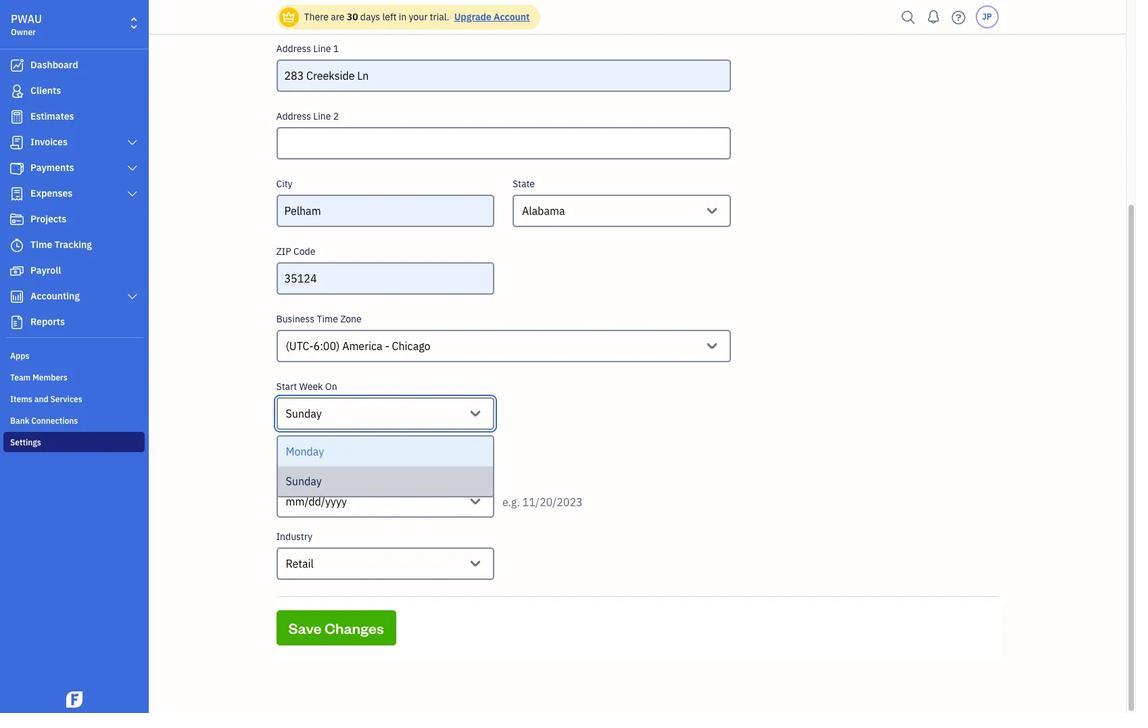 Task type: vqa. For each thing, say whether or not it's contained in the screenshot.
Format
yes



Task type: describe. For each thing, give the bounding box(es) containing it.
will
[[321, 440, 336, 452]]

apps
[[10, 351, 29, 361]]

timer image
[[9, 239, 25, 252]]

services
[[50, 394, 82, 405]]

estimates link
[[3, 105, 145, 129]]

business time zone
[[276, 313, 362, 325]]

state
[[513, 178, 535, 190]]

line for 1
[[313, 43, 331, 55]]

-
[[385, 340, 390, 353]]

zip code
[[276, 246, 316, 258]]

time tracking link
[[3, 233, 145, 258]]

america
[[342, 340, 383, 353]]

address for address line 2
[[276, 110, 311, 122]]

reports
[[30, 316, 65, 328]]

freshbooks image
[[64, 692, 85, 708]]

code
[[294, 246, 316, 258]]

clients
[[30, 85, 61, 97]]

apps link
[[3, 346, 145, 366]]

30
[[347, 11, 358, 23]]

report image
[[9, 316, 25, 329]]

team members
[[10, 373, 68, 383]]

states
[[321, 7, 351, 20]]

1
[[333, 43, 339, 55]]

there
[[304, 11, 329, 23]]

settings link
[[3, 432, 145, 453]]

save changes button
[[276, 611, 396, 646]]

settings
[[10, 438, 41, 448]]

chart image
[[9, 290, 25, 304]]

calendars
[[276, 440, 319, 452]]

City text field
[[276, 195, 495, 227]]

account
[[494, 11, 530, 23]]

1 sunday from the top
[[286, 407, 322, 421]]

jp button
[[976, 5, 999, 28]]

notifications image
[[923, 3, 945, 30]]

time tracking
[[30, 239, 92, 251]]

changes
[[325, 619, 384, 638]]

2 sunday from the top
[[286, 475, 322, 488]]

payments
[[30, 162, 74, 174]]

expenses link
[[3, 182, 145, 206]]

invoice image
[[9, 136, 25, 150]]

client image
[[9, 85, 25, 98]]

clients link
[[3, 79, 145, 104]]

payroll
[[30, 265, 61, 277]]

calendars will start on this day of the week.
[[276, 440, 461, 452]]

upgrade account link
[[452, 11, 530, 23]]

address for address line 1
[[276, 43, 311, 55]]

there are 30 days left in your trial. upgrade account
[[304, 11, 530, 23]]

money image
[[9, 265, 25, 278]]

owner
[[11, 27, 36, 37]]

address line 2
[[276, 110, 339, 122]]

of
[[409, 440, 417, 452]]

save
[[289, 619, 322, 638]]

zone
[[340, 313, 362, 325]]

members
[[33, 373, 68, 383]]

payment image
[[9, 162, 25, 175]]

line for 2
[[313, 110, 331, 122]]

in
[[399, 11, 407, 23]]

alabama
[[522, 204, 565, 218]]

on
[[325, 381, 337, 393]]

day
[[391, 440, 406, 452]]

city
[[276, 178, 293, 190]]

estimates
[[30, 110, 74, 122]]

industry
[[276, 531, 313, 543]]

payroll link
[[3, 259, 145, 283]]

projects
[[30, 213, 66, 225]]

search image
[[898, 7, 920, 27]]

zip
[[276, 246, 291, 258]]

invoices link
[[3, 131, 145, 155]]

start
[[276, 381, 297, 393]]

chevron large down image for payments
[[126, 163, 139, 174]]

days
[[361, 11, 380, 23]]

this
[[373, 440, 389, 452]]



Task type: locate. For each thing, give the bounding box(es) containing it.
jp
[[983, 12, 992, 22]]

4 chevron large down image from the top
[[126, 292, 139, 302]]

(utc-
[[286, 340, 314, 353]]

ZIP Code text field
[[276, 263, 495, 295]]

Address Line 2 text field
[[276, 127, 731, 160]]

address down crown "icon"
[[276, 43, 311, 55]]

project image
[[9, 213, 25, 227]]

format
[[299, 469, 329, 481]]

Address Line 1 text field
[[276, 60, 731, 92]]

2 chevron large down image from the top
[[126, 163, 139, 174]]

week
[[299, 381, 323, 393]]

chevron large down image up expenses link
[[126, 163, 139, 174]]

bank
[[10, 416, 29, 426]]

1 line from the top
[[313, 43, 331, 55]]

sunday down start week on
[[286, 407, 322, 421]]

crown image
[[282, 10, 296, 24]]

chevron large down image for expenses
[[126, 189, 139, 200]]

accounting link
[[3, 285, 145, 309]]

go to help image
[[948, 7, 970, 27]]

line left 1
[[313, 43, 331, 55]]

2 line from the top
[[313, 110, 331, 122]]

1 vertical spatial address
[[276, 110, 311, 122]]

chevron large down image inside expenses link
[[126, 189, 139, 200]]

dashboard
[[30, 59, 78, 71]]

united states
[[286, 7, 351, 20]]

1 address from the top
[[276, 43, 311, 55]]

2 address from the top
[[276, 110, 311, 122]]

upgrade
[[454, 11, 492, 23]]

e.g. 11/20/2023
[[503, 496, 583, 509]]

chevron large down image up payments link
[[126, 137, 139, 148]]

time
[[30, 239, 52, 251], [317, 313, 338, 325]]

date format
[[276, 469, 329, 481]]

expenses
[[30, 187, 73, 200]]

left
[[383, 11, 397, 23]]

0 vertical spatial sunday
[[286, 407, 322, 421]]

address left "2"
[[276, 110, 311, 122]]

None text field
[[431, 337, 433, 356], [347, 493, 350, 511], [431, 337, 433, 356], [347, 493, 350, 511]]

sunday up "mm/dd/yyyy"
[[286, 475, 322, 488]]

date
[[276, 469, 296, 481]]

week.
[[435, 440, 461, 452]]

bank connections
[[10, 416, 78, 426]]

business
[[276, 313, 315, 325]]

reports link
[[3, 311, 145, 335]]

connections
[[31, 416, 78, 426]]

pwau
[[11, 12, 42, 26]]

0 vertical spatial time
[[30, 239, 52, 251]]

1 vertical spatial time
[[317, 313, 338, 325]]

items
[[10, 394, 32, 405]]

start
[[338, 440, 358, 452]]

1 vertical spatial line
[[313, 110, 331, 122]]

time left zone
[[317, 313, 338, 325]]

bank connections link
[[3, 411, 145, 431]]

estimate image
[[9, 110, 25, 124]]

1 vertical spatial sunday
[[286, 475, 322, 488]]

pwau owner
[[11, 12, 42, 37]]

2
[[333, 110, 339, 122]]

start week on element
[[276, 398, 495, 498]]

mm/dd/yyyy
[[286, 495, 347, 509]]

united
[[286, 7, 318, 20]]

chicago
[[392, 340, 431, 353]]

chevron large down image
[[126, 137, 139, 148], [126, 163, 139, 174], [126, 189, 139, 200], [126, 292, 139, 302]]

tracking
[[54, 239, 92, 251]]

1 chevron large down image from the top
[[126, 137, 139, 148]]

chevron large down image inside invoices "link"
[[126, 137, 139, 148]]

team
[[10, 373, 31, 383]]

start week on
[[276, 381, 337, 393]]

dashboard image
[[9, 59, 25, 72]]

1 horizontal spatial time
[[317, 313, 338, 325]]

monday
[[286, 445, 324, 459]]

chevron large down image down payments link
[[126, 189, 139, 200]]

items and services
[[10, 394, 82, 405]]

accounting
[[30, 290, 80, 302]]

expense image
[[9, 187, 25, 201]]

address line 1
[[276, 43, 339, 55]]

address
[[276, 43, 311, 55], [276, 110, 311, 122]]

3 chevron large down image from the top
[[126, 189, 139, 200]]

save changes
[[289, 619, 384, 638]]

on
[[360, 440, 371, 452]]

chevron large down image for accounting
[[126, 292, 139, 302]]

0 horizontal spatial time
[[30, 239, 52, 251]]

items and services link
[[3, 389, 145, 409]]

retail
[[286, 557, 314, 571]]

11/20/2023
[[523, 496, 583, 509]]

the
[[419, 440, 433, 452]]

dashboard link
[[3, 53, 145, 78]]

line left "2"
[[313, 110, 331, 122]]

payments link
[[3, 156, 145, 181]]

e.g.
[[503, 496, 520, 509]]

chevron large down image inside accounting link
[[126, 292, 139, 302]]

chevron large down image for invoices
[[126, 137, 139, 148]]

time right "timer" icon
[[30, 239, 52, 251]]

0 vertical spatial address
[[276, 43, 311, 55]]

6:00)
[[314, 340, 340, 353]]

trial.
[[430, 11, 450, 23]]

your
[[409, 11, 428, 23]]

line
[[313, 43, 331, 55], [313, 110, 331, 122]]

projects link
[[3, 208, 145, 232]]

are
[[331, 11, 345, 23]]

chevron large down image up reports 'link'
[[126, 292, 139, 302]]

(utc-6:00) america - chicago
[[286, 340, 431, 353]]

chevron large down image inside payments link
[[126, 163, 139, 174]]

invoices
[[30, 136, 68, 148]]

0 vertical spatial line
[[313, 43, 331, 55]]

team members link
[[3, 367, 145, 388]]

main element
[[0, 0, 183, 714]]

and
[[34, 394, 48, 405]]

time inside main element
[[30, 239, 52, 251]]



